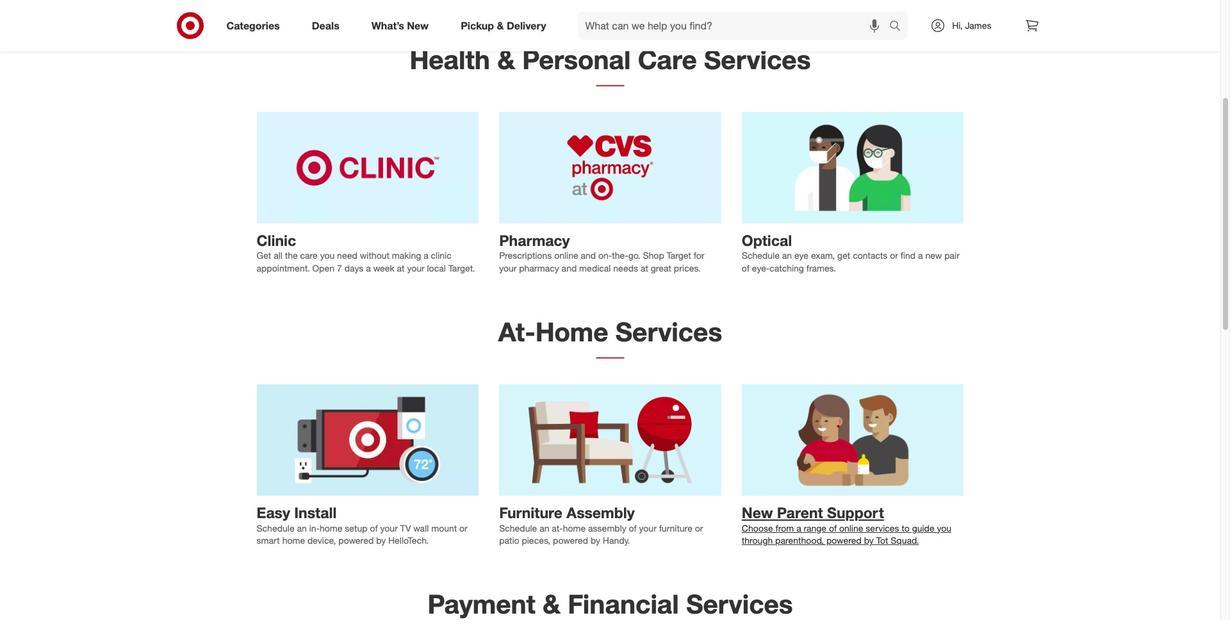 Task type: locate. For each thing, give the bounding box(es) containing it.
1 ___ from the top
[[596, 65, 624, 89]]

1 vertical spatial online
[[839, 523, 863, 533]]

powered
[[338, 535, 374, 546], [553, 535, 588, 546], [827, 535, 862, 546]]

catching
[[770, 263, 804, 274]]

or inside easy install schedule an in-home setup of your tv wall mount or smart home device, powered by hellotech.
[[459, 523, 468, 533]]

by inside new parent support choose from a range of online services to guide you through parenthood, powered by tot squad.
[[864, 535, 874, 546]]

your left tv in the bottom left of the page
[[380, 523, 398, 533]]

0 horizontal spatial schedule
[[257, 523, 295, 533]]

by inside easy install schedule an in-home setup of your tv wall mount or smart home device, powered by hellotech.
[[376, 535, 386, 546]]

install
[[294, 503, 337, 521]]

at-
[[552, 523, 563, 533]]

online up pharmacy
[[554, 250, 578, 261]]

personal
[[522, 44, 631, 76]]

pharmacy
[[499, 231, 570, 249]]

1 vertical spatial you
[[937, 523, 952, 533]]

1 vertical spatial services
[[616, 316, 722, 348]]

3 powered from the left
[[827, 535, 862, 546]]

home inside furniture assembly schedule an at-home assembly of your furniture or patio pieces, powered by handy.
[[563, 523, 586, 533]]

0 horizontal spatial powered
[[338, 535, 374, 546]]

furniture assembly schedule an at-home assembly of your furniture or patio pieces, powered by handy.
[[499, 503, 703, 546]]

at
[[397, 263, 405, 274], [641, 263, 648, 274]]

1 horizontal spatial online
[[839, 523, 863, 533]]

of
[[742, 263, 750, 274], [370, 523, 378, 533], [629, 523, 637, 533], [829, 523, 837, 533]]

an inside easy install schedule an in-home setup of your tv wall mount or smart home device, powered by hellotech.
[[297, 523, 307, 533]]

find
[[901, 250, 916, 261]]

hi,
[[952, 20, 963, 31]]

0 vertical spatial online
[[554, 250, 578, 261]]

of for furniture assembly
[[629, 523, 637, 533]]

of right setup
[[370, 523, 378, 533]]

1 vertical spatial new
[[742, 503, 773, 521]]

of up handy.
[[629, 523, 637, 533]]

2 horizontal spatial powered
[[827, 535, 862, 546]]

at down the making
[[397, 263, 405, 274]]

support
[[827, 503, 884, 521]]

powered inside easy install schedule an in-home setup of your tv wall mount or smart home device, powered by hellotech.
[[338, 535, 374, 546]]

schedule up patio
[[499, 523, 537, 533]]

an left at-
[[540, 523, 549, 533]]

an up catching
[[782, 250, 792, 261]]

2 at from the left
[[641, 263, 648, 274]]

0 horizontal spatial by
[[376, 535, 386, 546]]

1 horizontal spatial schedule
[[499, 523, 537, 533]]

clinic
[[257, 231, 296, 249]]

pieces,
[[522, 535, 550, 546]]

by
[[376, 535, 386, 546], [591, 535, 600, 546], [864, 535, 874, 546]]

1 horizontal spatial powered
[[553, 535, 588, 546]]

by left the tot
[[864, 535, 874, 546]]

home
[[320, 523, 342, 533], [563, 523, 586, 533], [282, 535, 305, 546]]

2 horizontal spatial by
[[864, 535, 874, 546]]

at inside pharmacy prescriptions online and on-the-go. shop target for your pharmacy and medical needs at great prices.
[[641, 263, 648, 274]]

online inside pharmacy prescriptions online and on-the-go. shop target for your pharmacy and medical needs at great prices.
[[554, 250, 578, 261]]

mount
[[431, 523, 457, 533]]

or right "furniture" at the bottom
[[695, 523, 703, 533]]

from
[[776, 523, 794, 533]]

at down shop
[[641, 263, 648, 274]]

device,
[[308, 535, 336, 546]]

target.
[[448, 263, 475, 274]]

& down pickup & delivery link
[[497, 44, 515, 76]]

a inside new parent support choose from a range of online services to guide you through parenthood, powered by tot squad.
[[797, 523, 801, 533]]

by down assembly on the bottom of page
[[591, 535, 600, 546]]

___
[[596, 65, 624, 89], [596, 338, 624, 361]]

powered down setup
[[338, 535, 374, 546]]

2 horizontal spatial or
[[890, 250, 898, 261]]

and up medical
[[581, 250, 596, 261]]

schedule up smart
[[257, 523, 295, 533]]

target clinic logo image
[[257, 112, 479, 223]]

the
[[285, 250, 298, 261]]

1 vertical spatial and
[[562, 263, 577, 274]]

parenthood,
[[775, 535, 824, 546]]

2 powered from the left
[[553, 535, 588, 546]]

a
[[424, 250, 428, 261], [918, 250, 923, 261], [366, 263, 371, 274], [797, 523, 801, 533]]

what's
[[371, 19, 404, 32]]

schedule inside furniture assembly schedule an at-home assembly of your furniture or patio pieces, powered by handy.
[[499, 523, 537, 533]]

schedule up eye-
[[742, 250, 780, 261]]

0 horizontal spatial and
[[562, 263, 577, 274]]

new right what's
[[407, 19, 429, 32]]

2 horizontal spatial home
[[563, 523, 586, 533]]

0 vertical spatial you
[[320, 250, 335, 261]]

pickup & delivery
[[461, 19, 546, 32]]

2 ___ from the top
[[596, 338, 624, 361]]

0 vertical spatial ___
[[596, 65, 624, 89]]

2 by from the left
[[591, 535, 600, 546]]

you right the guide
[[937, 523, 952, 533]]

hi, james
[[952, 20, 992, 31]]

1 horizontal spatial an
[[540, 523, 549, 533]]

& right the pickup at the left top
[[497, 19, 504, 32]]

0 vertical spatial new
[[407, 19, 429, 32]]

or inside optical schedule an eye exam, get contacts or find a new pair of eye-catching frames.
[[890, 250, 898, 261]]

0 horizontal spatial or
[[459, 523, 468, 533]]

___ for personal
[[596, 65, 624, 89]]

of left eye-
[[742, 263, 750, 274]]

a up parenthood,
[[797, 523, 801, 533]]

of for easy install
[[370, 523, 378, 533]]

2 horizontal spatial an
[[782, 250, 792, 261]]

an for furniture assembly
[[540, 523, 549, 533]]

by left hellotech.
[[376, 535, 386, 546]]

of right range in the right bottom of the page
[[829, 523, 837, 533]]

great
[[651, 263, 672, 274]]

powered down at-
[[553, 535, 588, 546]]

you
[[320, 250, 335, 261], [937, 523, 952, 533]]

services
[[704, 44, 811, 76], [616, 316, 722, 348]]

schedule
[[742, 250, 780, 261], [257, 523, 295, 533], [499, 523, 537, 533]]

pharmacy prescriptions online and on-the-go. shop target for your pharmacy and medical needs at great prices.
[[499, 231, 705, 274]]

parent
[[777, 503, 823, 521]]

1 vertical spatial &
[[497, 44, 515, 76]]

new up choose
[[742, 503, 773, 521]]

0 vertical spatial &
[[497, 19, 504, 32]]

3 by from the left
[[864, 535, 874, 546]]

by inside furniture assembly schedule an at-home assembly of your furniture or patio pieces, powered by handy.
[[591, 535, 600, 546]]

home down 'assembly'
[[563, 523, 586, 533]]

& for pickup
[[497, 19, 504, 32]]

your inside clinic get all the care you need without making a clinic appointment. open 7 days a week at your local target.
[[407, 263, 425, 274]]

home
[[535, 316, 608, 348]]

frames.
[[807, 263, 836, 274]]

an inside furniture assembly schedule an at-home assembly of your furniture or patio pieces, powered by handy.
[[540, 523, 549, 533]]

health
[[410, 44, 490, 76]]

your
[[407, 263, 425, 274], [499, 263, 517, 274], [380, 523, 398, 533], [639, 523, 657, 533]]

1 vertical spatial ___
[[596, 338, 624, 361]]

online
[[554, 250, 578, 261], [839, 523, 863, 533]]

1 powered from the left
[[338, 535, 374, 546]]

at inside clinic get all the care you need without making a clinic appointment. open 7 days a week at your local target.
[[397, 263, 405, 274]]

week
[[373, 263, 395, 274]]

1 horizontal spatial by
[[591, 535, 600, 546]]

you up "open"
[[320, 250, 335, 261]]

an left the in-
[[297, 523, 307, 533]]

for
[[694, 250, 705, 261]]

& for health
[[497, 44, 515, 76]]

0 horizontal spatial an
[[297, 523, 307, 533]]

1 at from the left
[[397, 263, 405, 274]]

1 horizontal spatial you
[[937, 523, 952, 533]]

your inside furniture assembly schedule an at-home assembly of your furniture or patio pieces, powered by handy.
[[639, 523, 657, 533]]

health & personal care services
[[410, 44, 811, 76]]

online down support at the right bottom of page
[[839, 523, 863, 533]]

and
[[581, 250, 596, 261], [562, 263, 577, 274]]

powered down support at the right bottom of page
[[827, 535, 862, 546]]

what's new link
[[361, 12, 445, 40]]

1 by from the left
[[376, 535, 386, 546]]

your down prescriptions
[[499, 263, 517, 274]]

a left clinic
[[424, 250, 428, 261]]

your inside pharmacy prescriptions online and on-the-go. shop target for your pharmacy and medical needs at great prices.
[[499, 263, 517, 274]]

james
[[965, 20, 992, 31]]

1 horizontal spatial new
[[742, 503, 773, 521]]

1 horizontal spatial or
[[695, 523, 703, 533]]

or
[[890, 250, 898, 261], [459, 523, 468, 533], [695, 523, 703, 533]]

target
[[667, 250, 691, 261]]

furniture assembly illustration image
[[499, 385, 721, 496]]

0 horizontal spatial you
[[320, 250, 335, 261]]

___ for services
[[596, 338, 624, 361]]

days
[[345, 263, 364, 274]]

0 horizontal spatial new
[[407, 19, 429, 32]]

1 horizontal spatial home
[[320, 523, 342, 533]]

of inside new parent support choose from a range of online services to guide you through parenthood, powered by tot squad.
[[829, 523, 837, 533]]

need
[[337, 250, 357, 261]]

furniture
[[659, 523, 693, 533]]

and left medical
[[562, 263, 577, 274]]

get
[[257, 250, 271, 261]]

0 vertical spatial services
[[704, 44, 811, 76]]

a right find
[[918, 250, 923, 261]]

cvs pharmacy at target image
[[499, 112, 721, 223]]

home right smart
[[282, 535, 305, 546]]

0 horizontal spatial at
[[397, 263, 405, 274]]

0 vertical spatial and
[[581, 250, 596, 261]]

or right mount
[[459, 523, 468, 533]]

of inside easy install schedule an in-home setup of your tv wall mount or smart home device, powered by hellotech.
[[370, 523, 378, 533]]

new
[[926, 250, 942, 261]]

prices.
[[674, 263, 701, 274]]

schedule inside easy install schedule an in-home setup of your tv wall mount or smart home device, powered by hellotech.
[[257, 523, 295, 533]]

home up device,
[[320, 523, 342, 533]]

your left "furniture" at the bottom
[[639, 523, 657, 533]]

shop
[[643, 250, 664, 261]]

your down the making
[[407, 263, 425, 274]]

or left find
[[890, 250, 898, 261]]

2 horizontal spatial schedule
[[742, 250, 780, 261]]

0 horizontal spatial online
[[554, 250, 578, 261]]

& inside pickup & delivery link
[[497, 19, 504, 32]]

1 horizontal spatial at
[[641, 263, 648, 274]]

of inside furniture assembly schedule an at-home assembly of your furniture or patio pieces, powered by handy.
[[629, 523, 637, 533]]



Task type: vqa. For each thing, say whether or not it's contained in the screenshot.
Add to cart for LaCroix Sparkling Water Key Lime - 8pk/12 fl oz Cans
no



Task type: describe. For each thing, give the bounding box(es) containing it.
medical
[[579, 263, 611, 274]]

through
[[742, 535, 773, 546]]

without
[[360, 250, 390, 261]]

1 horizontal spatial and
[[581, 250, 596, 261]]

smart
[[257, 535, 280, 546]]

clinic get all the care you need without making a clinic appointment. open 7 days a week at your local target.
[[257, 231, 475, 274]]

your inside easy install schedule an in-home setup of your tv wall mount or smart home device, powered by hellotech.
[[380, 523, 398, 533]]

of inside optical schedule an eye exam, get contacts or find a new pair of eye-catching frames.
[[742, 263, 750, 274]]

you inside new parent support choose from a range of online services to guide you through parenthood, powered by tot squad.
[[937, 523, 952, 533]]

care
[[300, 250, 318, 261]]

What can we help you find? suggestions appear below search field
[[578, 12, 893, 40]]

schedule for easy install
[[257, 523, 295, 533]]

on-
[[599, 250, 612, 261]]

local
[[427, 263, 446, 274]]

care
[[638, 44, 697, 76]]

a inside optical schedule an eye exam, get contacts or find a new pair of eye-catching frames.
[[918, 250, 923, 261]]

wall
[[414, 523, 429, 533]]

get
[[838, 250, 850, 261]]

at-home services
[[498, 316, 722, 348]]

guide
[[912, 523, 935, 533]]

open
[[312, 263, 335, 274]]

assembly
[[567, 503, 635, 521]]

handy.
[[603, 535, 630, 546]]

prescriptions
[[499, 250, 552, 261]]

setup
[[345, 523, 368, 533]]

deals
[[312, 19, 339, 32]]

clinic
[[431, 250, 452, 261]]

pickup & delivery link
[[450, 12, 562, 40]]

easy install schedule an in-home setup of your tv wall mount or smart home device, powered by hellotech.
[[257, 503, 468, 546]]

tv
[[400, 523, 411, 533]]

0 horizontal spatial home
[[282, 535, 305, 546]]

search
[[884, 20, 915, 33]]

choose
[[742, 523, 773, 533]]

categories
[[227, 19, 280, 32]]

squad.
[[891, 535, 919, 546]]

what's new
[[371, 19, 429, 32]]

new inside new parent support choose from a range of online services to guide you through parenthood, powered by tot squad.
[[742, 503, 773, 521]]

of for new parent support
[[829, 523, 837, 533]]

eye-
[[752, 263, 770, 274]]

furniture
[[499, 503, 563, 521]]

hellotech.
[[388, 535, 429, 546]]

categories link
[[216, 12, 296, 40]]

powered inside new parent support choose from a range of online services to guide you through parenthood, powered by tot squad.
[[827, 535, 862, 546]]

pharmacy
[[519, 263, 559, 274]]

services
[[866, 523, 899, 533]]

pair
[[945, 250, 960, 261]]

online inside new parent support choose from a range of online services to guide you through parenthood, powered by tot squad.
[[839, 523, 863, 533]]

contacts
[[853, 250, 888, 261]]

an for easy install
[[297, 523, 307, 533]]

eye
[[795, 250, 809, 261]]

7
[[337, 263, 342, 274]]

to
[[902, 523, 910, 533]]

or inside furniture assembly schedule an at-home assembly of your furniture or patio pieces, powered by handy.
[[695, 523, 703, 533]]

powered inside furniture assembly schedule an at-home assembly of your furniture or patio pieces, powered by handy.
[[553, 535, 588, 546]]

at-
[[498, 316, 535, 348]]

in-
[[309, 523, 320, 533]]

a down without
[[366, 263, 371, 274]]

assembly
[[588, 523, 627, 533]]

go.
[[628, 250, 641, 261]]

schedule inside optical schedule an eye exam, get contacts or find a new pair of eye-catching frames.
[[742, 250, 780, 261]]

making
[[392, 250, 421, 261]]

pickup
[[461, 19, 494, 32]]

deals link
[[301, 12, 355, 40]]

easy
[[257, 503, 290, 521]]

tot
[[876, 535, 888, 546]]

appointment.
[[257, 263, 310, 274]]

search button
[[884, 12, 915, 42]]

delivery
[[507, 19, 546, 32]]

exam,
[[811, 250, 835, 261]]

all
[[274, 250, 282, 261]]

you inside clinic get all the care you need without making a clinic appointment. open 7 days a week at your local target.
[[320, 250, 335, 261]]

home for install
[[320, 523, 342, 533]]

optical
[[742, 231, 792, 249]]

new parent support choose from a range of online services to guide you through parenthood, powered by tot squad.
[[742, 503, 952, 546]]

an inside optical schedule an eye exam, get contacts or find a new pair of eye-catching frames.
[[782, 250, 792, 261]]

the-
[[612, 250, 628, 261]]

range
[[804, 523, 827, 533]]

patio
[[499, 535, 519, 546]]

home for assembly
[[563, 523, 586, 533]]

optical schedule an eye exam, get contacts or find a new pair of eye-catching frames.
[[742, 231, 960, 274]]

schedule for furniture assembly
[[499, 523, 537, 533]]

needs
[[613, 263, 638, 274]]



